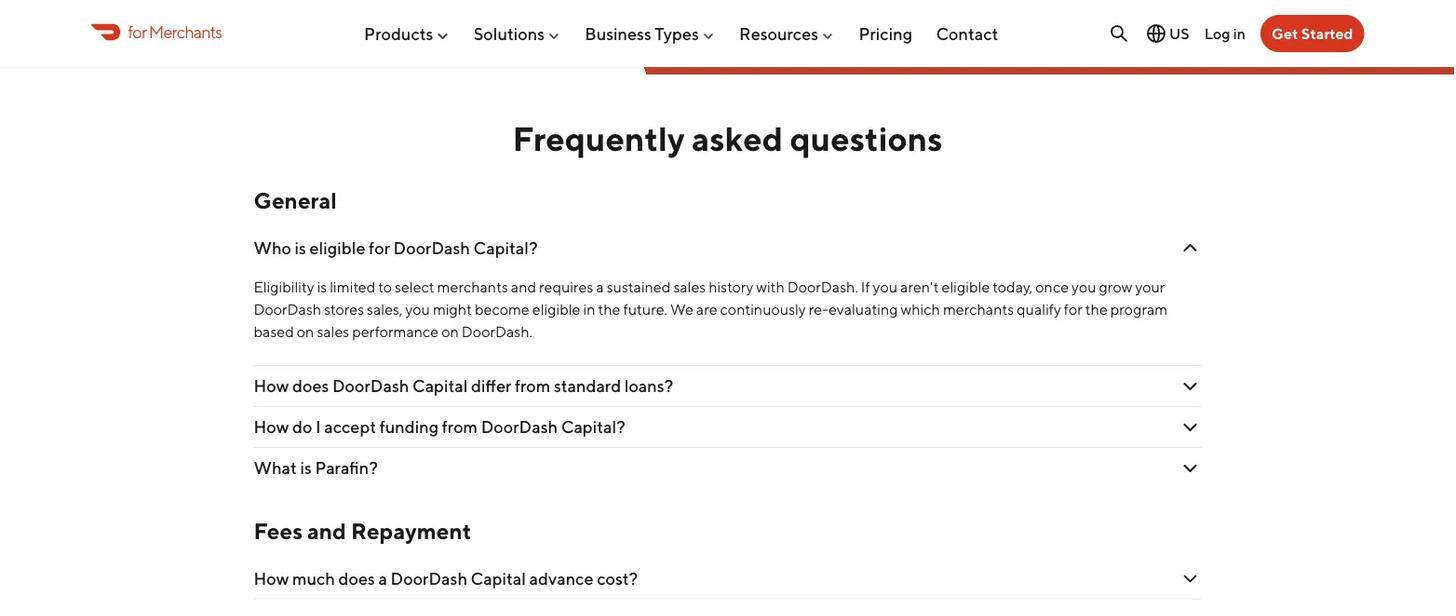 Task type: describe. For each thing, give the bounding box(es) containing it.
how for how much does a doordash capital advance cost?
[[254, 569, 289, 589]]

is for eligible
[[295, 238, 306, 258]]

today,
[[993, 278, 1033, 296]]

2 vertical spatial eligible
[[533, 301, 581, 319]]

eligibility is limited to select merchants and requires a sustained sales history with doordash. if you aren't eligible today, once you grow your doordash stores sales, you might become eligible in the future. we are continuously re-evaluating which merchants qualify for the program based on sales performance on doordash.
[[254, 278, 1168, 341]]

1 the from the left
[[598, 301, 621, 319]]

resources
[[740, 23, 819, 43]]

which
[[901, 301, 941, 319]]

started
[[1302, 25, 1354, 42]]

is for parafin?
[[300, 458, 312, 478]]

solutions link
[[474, 16, 562, 51]]

for merchants link
[[91, 19, 222, 45]]

doordash up "select"
[[394, 238, 470, 258]]

pricing
[[859, 23, 913, 43]]

globe line image
[[1145, 22, 1168, 45]]

what
[[254, 458, 297, 478]]

eligibility
[[254, 278, 314, 296]]

stores
[[324, 301, 364, 319]]

how do i accept funding from doordash capital?
[[254, 417, 626, 437]]

become
[[475, 301, 530, 319]]

standard
[[554, 376, 621, 396]]

questions
[[790, 119, 943, 158]]

program
[[1111, 301, 1168, 319]]

who
[[254, 238, 292, 258]]

1 vertical spatial merchants
[[943, 301, 1014, 319]]

chevron down image for cost?
[[1180, 568, 1202, 590]]

business
[[585, 23, 652, 43]]

0 horizontal spatial you
[[405, 301, 430, 319]]

0 horizontal spatial and
[[307, 518, 346, 544]]

i
[[316, 417, 321, 437]]

types
[[655, 23, 699, 43]]

with
[[756, 278, 785, 296]]

chevron down image for capital?
[[1180, 238, 1202, 260]]

who is eligible for doordash capital?
[[254, 238, 538, 258]]

pricing link
[[859, 16, 913, 51]]

0 vertical spatial sales
[[674, 278, 706, 296]]

if
[[861, 278, 870, 296]]

solutions
[[474, 23, 545, 43]]

how does doordash capital differ from standard loans?
[[254, 376, 674, 396]]

frequently
[[513, 119, 685, 158]]

grow
[[1099, 278, 1133, 296]]

from for funding
[[442, 417, 478, 437]]

how for how does doordash capital differ from standard loans?
[[254, 376, 289, 396]]

select
[[395, 278, 435, 296]]

are
[[696, 301, 718, 319]]

contact link
[[936, 16, 999, 51]]

for merchants
[[128, 22, 222, 42]]

0 vertical spatial capital?
[[474, 238, 538, 258]]

0 horizontal spatial does
[[292, 376, 329, 396]]

products link
[[364, 16, 450, 51]]

log in link
[[1205, 24, 1246, 42]]

products
[[364, 23, 433, 43]]

how for how do i accept funding from doordash capital?
[[254, 417, 289, 437]]

1 horizontal spatial you
[[873, 278, 898, 296]]

1 vertical spatial does
[[339, 569, 375, 589]]

2 the from the left
[[1086, 301, 1108, 319]]

get started button
[[1261, 15, 1365, 52]]

0 horizontal spatial sales
[[317, 323, 349, 341]]

performance
[[352, 323, 439, 341]]

qualify
[[1017, 301, 1061, 319]]

fees and repayment
[[254, 518, 472, 544]]

chevron down image for capital?
[[1180, 416, 1202, 439]]

log
[[1205, 24, 1231, 42]]

0 horizontal spatial merchants
[[437, 278, 508, 296]]

merchants
[[149, 22, 222, 42]]

business types
[[585, 23, 699, 43]]

fees
[[254, 518, 303, 544]]

0 vertical spatial in
[[1234, 24, 1246, 42]]

requires
[[539, 278, 594, 296]]

is for limited
[[317, 278, 327, 296]]

parafin?
[[315, 458, 378, 478]]

repayment
[[351, 518, 472, 544]]

re-
[[809, 301, 829, 319]]

1 vertical spatial a
[[379, 569, 387, 589]]

continuously
[[720, 301, 806, 319]]

evaluating
[[829, 301, 898, 319]]

business types link
[[585, 16, 716, 51]]

us
[[1170, 25, 1190, 42]]

chevron down image for from
[[1180, 375, 1202, 398]]



Task type: locate. For each thing, give the bounding box(es) containing it.
you right if
[[873, 278, 898, 296]]

log in
[[1205, 24, 1246, 42]]

eligible up limited
[[310, 238, 366, 258]]

cost?
[[597, 569, 638, 589]]

doordash up accept
[[332, 376, 409, 396]]

1 vertical spatial in
[[583, 301, 596, 319]]

0 horizontal spatial a
[[379, 569, 387, 589]]

doordash inside eligibility is limited to select merchants and requires a sustained sales history with doordash. if you aren't eligible today, once you grow your doordash stores sales, you might become eligible in the future. we are continuously re-evaluating which merchants qualify for the program based on sales performance on doordash.
[[254, 301, 321, 319]]

1 chevron down image from the top
[[1180, 238, 1202, 260]]

0 vertical spatial how
[[254, 376, 289, 396]]

a down 'fees and repayment'
[[379, 569, 387, 589]]

2 horizontal spatial you
[[1072, 278, 1097, 296]]

the left future.
[[598, 301, 621, 319]]

resources link
[[740, 16, 835, 51]]

history
[[709, 278, 754, 296]]

is right who
[[295, 238, 306, 258]]

for up to
[[369, 238, 390, 258]]

1 chevron down image from the top
[[1180, 416, 1202, 439]]

0 vertical spatial capital
[[413, 376, 468, 396]]

1 vertical spatial is
[[317, 278, 327, 296]]

merchants
[[437, 278, 508, 296], [943, 301, 1014, 319]]

0 vertical spatial a
[[596, 278, 604, 296]]

does
[[292, 376, 329, 396], [339, 569, 375, 589]]

1 vertical spatial chevron down image
[[1180, 568, 1202, 590]]

1 vertical spatial chevron down image
[[1180, 375, 1202, 398]]

capital up how do i accept funding from doordash capital?
[[413, 376, 468, 396]]

3 chevron down image from the top
[[1180, 457, 1202, 480]]

you down "select"
[[405, 301, 430, 319]]

how much does a doordash capital advance cost?
[[254, 569, 638, 589]]

aren't
[[901, 278, 939, 296]]

the
[[598, 301, 621, 319], [1086, 301, 1108, 319]]

0 horizontal spatial the
[[598, 301, 621, 319]]

for down once
[[1064, 301, 1083, 319]]

a right requires
[[596, 278, 604, 296]]

1 vertical spatial capital
[[471, 569, 526, 589]]

doordash.
[[788, 278, 858, 296], [462, 323, 533, 341]]

on right the based
[[297, 323, 314, 341]]

1 vertical spatial doordash.
[[462, 323, 533, 341]]

your
[[1136, 278, 1165, 296]]

from
[[515, 376, 551, 396], [442, 417, 478, 437]]

0 vertical spatial for
[[128, 22, 146, 42]]

1 horizontal spatial capital
[[471, 569, 526, 589]]

general
[[254, 188, 337, 214]]

1 vertical spatial capital?
[[561, 417, 626, 437]]

and inside eligibility is limited to select merchants and requires a sustained sales history with doordash. if you aren't eligible today, once you grow your doordash stores sales, you might become eligible in the future. we are continuously re-evaluating which merchants qualify for the program based on sales performance on doordash.
[[511, 278, 536, 296]]

a
[[596, 278, 604, 296], [379, 569, 387, 589]]

1 horizontal spatial and
[[511, 278, 536, 296]]

0 horizontal spatial doordash.
[[462, 323, 533, 341]]

the down grow
[[1086, 301, 1108, 319]]

based
[[254, 323, 294, 341]]

capital?
[[474, 238, 538, 258], [561, 417, 626, 437]]

doordash. up the re-
[[788, 278, 858, 296]]

0 vertical spatial and
[[511, 278, 536, 296]]

how
[[254, 376, 289, 396], [254, 417, 289, 437], [254, 569, 289, 589]]

future.
[[624, 301, 668, 319]]

1 horizontal spatial does
[[339, 569, 375, 589]]

1 on from the left
[[297, 323, 314, 341]]

0 vertical spatial merchants
[[437, 278, 508, 296]]

how left much
[[254, 569, 289, 589]]

and right fees
[[307, 518, 346, 544]]

much
[[292, 569, 335, 589]]

1 horizontal spatial for
[[369, 238, 390, 258]]

from down how does doordash capital differ from standard loans?
[[442, 417, 478, 437]]

2 vertical spatial how
[[254, 569, 289, 589]]

advance
[[530, 569, 594, 589]]

once
[[1036, 278, 1069, 296]]

in right log
[[1234, 24, 1246, 42]]

accept
[[324, 417, 376, 437]]

0 vertical spatial eligible
[[310, 238, 366, 258]]

chevron down image
[[1180, 238, 1202, 260], [1180, 375, 1202, 398], [1180, 457, 1202, 480]]

2 chevron down image from the top
[[1180, 375, 1202, 398]]

for left merchants
[[128, 22, 146, 42]]

how left do
[[254, 417, 289, 437]]

1 horizontal spatial in
[[1234, 24, 1246, 42]]

and up 'become'
[[511, 278, 536, 296]]

do
[[292, 417, 312, 437]]

sales up we
[[674, 278, 706, 296]]

0 horizontal spatial capital?
[[474, 238, 538, 258]]

eligible right the aren't
[[942, 278, 990, 296]]

0 horizontal spatial on
[[297, 323, 314, 341]]

on
[[297, 323, 314, 341], [442, 323, 459, 341]]

capital left advance
[[471, 569, 526, 589]]

is left limited
[[317, 278, 327, 296]]

doordash down repayment
[[391, 569, 468, 589]]

for
[[128, 22, 146, 42], [369, 238, 390, 258], [1064, 301, 1083, 319]]

1 horizontal spatial sales
[[674, 278, 706, 296]]

1 horizontal spatial from
[[515, 376, 551, 396]]

1 horizontal spatial doordash.
[[788, 278, 858, 296]]

doordash down differ
[[481, 417, 558, 437]]

get started
[[1272, 25, 1354, 42]]

capital
[[413, 376, 468, 396], [471, 569, 526, 589]]

1 vertical spatial how
[[254, 417, 289, 437]]

and
[[511, 278, 536, 296], [307, 518, 346, 544]]

3 how from the top
[[254, 569, 289, 589]]

1 vertical spatial for
[[369, 238, 390, 258]]

limited
[[330, 278, 376, 296]]

0 horizontal spatial from
[[442, 417, 478, 437]]

what is parafin?
[[254, 458, 378, 478]]

1 horizontal spatial a
[[596, 278, 604, 296]]

capital? down standard
[[561, 417, 626, 437]]

1 horizontal spatial merchants
[[943, 301, 1014, 319]]

is
[[295, 238, 306, 258], [317, 278, 327, 296], [300, 458, 312, 478]]

is right the what
[[300, 458, 312, 478]]

0 horizontal spatial in
[[583, 301, 596, 319]]

merchants up the 'might'
[[437, 278, 508, 296]]

1 horizontal spatial the
[[1086, 301, 1108, 319]]

0 horizontal spatial for
[[128, 22, 146, 42]]

eligible
[[310, 238, 366, 258], [942, 278, 990, 296], [533, 301, 581, 319]]

1 how from the top
[[254, 376, 289, 396]]

0 vertical spatial chevron down image
[[1180, 416, 1202, 439]]

from right differ
[[515, 376, 551, 396]]

0 vertical spatial is
[[295, 238, 306, 258]]

2 horizontal spatial eligible
[[942, 278, 990, 296]]

for inside eligibility is limited to select merchants and requires a sustained sales history with doordash. if you aren't eligible today, once you grow your doordash stores sales, you might become eligible in the future. we are continuously re-evaluating which merchants qualify for the program based on sales performance on doordash.
[[1064, 301, 1083, 319]]

1 horizontal spatial eligible
[[533, 301, 581, 319]]

1 horizontal spatial on
[[442, 323, 459, 341]]

capital? up 'become'
[[474, 238, 538, 258]]

doordash. down 'become'
[[462, 323, 533, 341]]

eligible down requires
[[533, 301, 581, 319]]

2 chevron down image from the top
[[1180, 568, 1202, 590]]

1 vertical spatial and
[[307, 518, 346, 544]]

how down the based
[[254, 376, 289, 396]]

2 vertical spatial chevron down image
[[1180, 457, 1202, 480]]

loans?
[[625, 376, 674, 396]]

you right once
[[1072, 278, 1097, 296]]

does up i
[[292, 376, 329, 396]]

contact
[[936, 23, 999, 43]]

get
[[1272, 25, 1299, 42]]

on down the 'might'
[[442, 323, 459, 341]]

does right much
[[339, 569, 375, 589]]

1 vertical spatial eligible
[[942, 278, 990, 296]]

in
[[1234, 24, 1246, 42], [583, 301, 596, 319]]

0 horizontal spatial capital
[[413, 376, 468, 396]]

differ
[[471, 376, 512, 396]]

frequently asked questions
[[513, 119, 943, 158]]

sales
[[674, 278, 706, 296], [317, 323, 349, 341]]

0 vertical spatial doordash.
[[788, 278, 858, 296]]

0 vertical spatial chevron down image
[[1180, 238, 1202, 260]]

asked
[[692, 119, 783, 158]]

to
[[378, 278, 392, 296]]

0 vertical spatial from
[[515, 376, 551, 396]]

2 on from the left
[[442, 323, 459, 341]]

doordash
[[394, 238, 470, 258], [254, 301, 321, 319], [332, 376, 409, 396], [481, 417, 558, 437], [391, 569, 468, 589]]

1 horizontal spatial capital?
[[561, 417, 626, 437]]

chevron down image
[[1180, 416, 1202, 439], [1180, 568, 1202, 590]]

from for differ
[[515, 376, 551, 396]]

in down requires
[[583, 301, 596, 319]]

0 horizontal spatial eligible
[[310, 238, 366, 258]]

we
[[670, 301, 694, 319]]

1 vertical spatial sales
[[317, 323, 349, 341]]

2 how from the top
[[254, 417, 289, 437]]

merchants down "today,"
[[943, 301, 1014, 319]]

2 horizontal spatial for
[[1064, 301, 1083, 319]]

2 vertical spatial is
[[300, 458, 312, 478]]

2 vertical spatial for
[[1064, 301, 1083, 319]]

you
[[873, 278, 898, 296], [1072, 278, 1097, 296], [405, 301, 430, 319]]

a inside eligibility is limited to select merchants and requires a sustained sales history with doordash. if you aren't eligible today, once you grow your doordash stores sales, you might become eligible in the future. we are continuously re-evaluating which merchants qualify for the program based on sales performance on doordash.
[[596, 278, 604, 296]]

is inside eligibility is limited to select merchants and requires a sustained sales history with doordash. if you aren't eligible today, once you grow your doordash stores sales, you might become eligible in the future. we are continuously re-evaluating which merchants qualify for the program based on sales performance on doordash.
[[317, 278, 327, 296]]

0 vertical spatial does
[[292, 376, 329, 396]]

1 vertical spatial from
[[442, 417, 478, 437]]

in inside eligibility is limited to select merchants and requires a sustained sales history with doordash. if you aren't eligible today, once you grow your doordash stores sales, you might become eligible in the future. we are continuously re-evaluating which merchants qualify for the program based on sales performance on doordash.
[[583, 301, 596, 319]]

sales,
[[367, 301, 403, 319]]

sustained
[[607, 278, 671, 296]]

funding
[[380, 417, 439, 437]]

might
[[433, 301, 472, 319]]

sales down stores
[[317, 323, 349, 341]]

doordash down eligibility
[[254, 301, 321, 319]]



Task type: vqa. For each thing, say whether or not it's contained in the screenshot.
the rightmost ELIGIBLE
yes



